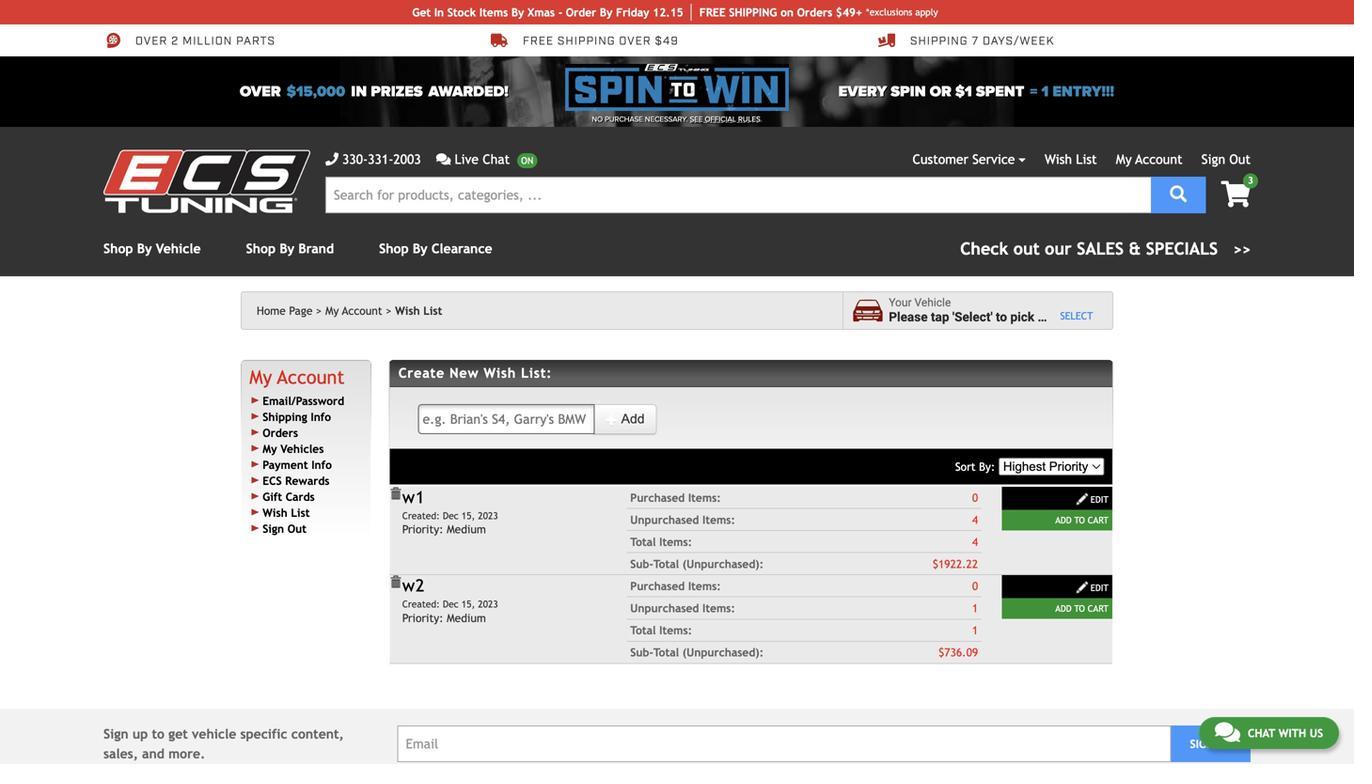 Task type: vqa. For each thing, say whether or not it's contained in the screenshot.


Task type: locate. For each thing, give the bounding box(es) containing it.
priority: inside w2 created: dec 15, 2023 priority: medium
[[402, 612, 444, 625]]

my account link for wish list
[[1116, 152, 1183, 167]]

1 vertical spatial orders
[[263, 426, 298, 440]]

0 vertical spatial vehicle
[[1048, 310, 1089, 325]]

account up the search image
[[1136, 152, 1183, 167]]

my account up the search image
[[1116, 152, 1183, 167]]

unpurchased items: for w2
[[631, 602, 736, 615]]

1 vertical spatial add to cart link
[[1002, 599, 1114, 620]]

1 vertical spatial 2023
[[478, 599, 498, 611]]

created: inside w2 created: dec 15, 2023 priority: medium
[[402, 599, 440, 611]]

0 vertical spatial sub-total (unpurchased):
[[631, 558, 764, 571]]

list down cards
[[291, 506, 310, 520]]

2003
[[394, 152, 421, 167]]

over $15,000 in prizes
[[240, 83, 423, 101]]

1 cart from the top
[[1088, 515, 1109, 526]]

0 vertical spatial (unpurchased):
[[683, 558, 764, 571]]

1 vertical spatial 1 link
[[973, 624, 978, 638]]

vehicle
[[1048, 310, 1089, 325], [192, 727, 236, 742]]

-
[[559, 6, 563, 19]]

0 horizontal spatial to
[[152, 727, 165, 742]]

2 0 from the top
[[973, 580, 978, 593]]

1 vertical spatial 4 link
[[973, 535, 978, 549]]

0 vertical spatial 1
[[1042, 83, 1049, 101]]

2 medium from the top
[[447, 612, 486, 625]]

2 0 link from the top
[[973, 579, 978, 594]]

2 unpurchased from the top
[[631, 602, 699, 615]]

by left clearance on the top left
[[413, 241, 428, 256]]

over down parts
[[240, 83, 281, 101]]

2 vertical spatial list
[[291, 506, 310, 520]]

total items: for w1
[[631, 536, 692, 549]]

shipping up orders link
[[263, 410, 307, 424]]

2 sub-total (unpurchased): from the top
[[631, 646, 764, 660]]

0 vertical spatial purchased
[[631, 491, 685, 504]]

edit for w2
[[1088, 583, 1109, 594]]

4 link
[[973, 513, 978, 527], [973, 535, 978, 549]]

2 to from the top
[[1075, 604, 1086, 614]]

7
[[972, 34, 979, 49]]

1 horizontal spatial shop
[[246, 241, 276, 256]]

dec inside the w1 created: dec 15, 2023 priority: medium
[[443, 511, 459, 522]]

days/week
[[983, 34, 1055, 49]]

apply
[[916, 7, 938, 17]]

no purchase necessary. see official rules .
[[592, 115, 763, 124]]

by down "ecs tuning" image
[[137, 241, 152, 256]]

tap
[[931, 310, 950, 325]]

1 shop from the left
[[103, 241, 133, 256]]

1 vertical spatial wish list link
[[263, 506, 310, 520]]

0 vertical spatial over
[[135, 34, 168, 49]]

shipping
[[558, 34, 616, 49]]

1 purchased items: from the top
[[631, 491, 721, 504]]

0 for w2
[[973, 580, 978, 593]]

0 vertical spatial chat
[[483, 152, 510, 167]]

shipping 7 days/week
[[911, 34, 1055, 49]]

list down entry!!!
[[1076, 152, 1097, 167]]

order
[[566, 6, 597, 19]]

priority:
[[402, 523, 444, 536], [402, 612, 444, 625]]

medium for w2
[[447, 612, 486, 625]]

up left chat with us
[[1218, 738, 1232, 751]]

0 horizontal spatial over
[[135, 34, 168, 49]]

1 horizontal spatial chat
[[1248, 727, 1276, 740]]

orders right on
[[797, 6, 833, 19]]

0 vertical spatial medium
[[447, 523, 486, 536]]

every spin or $1 spent = 1 entry!!!
[[839, 83, 1115, 101]]

priority: down w2
[[402, 612, 444, 625]]

0 vertical spatial sub-
[[631, 558, 654, 571]]

get
[[412, 6, 431, 19]]

2023 down w1 link
[[478, 511, 498, 522]]

wish down gift
[[263, 506, 288, 520]]

0 vertical spatial 4
[[973, 513, 978, 527]]

vehicle right a
[[1048, 310, 1089, 325]]

medium inside w2 created: dec 15, 2023 priority: medium
[[447, 612, 486, 625]]

3 shop from the left
[[379, 241, 409, 256]]

white image for edit
[[1076, 582, 1089, 595]]

2 add to cart link from the top
[[1002, 599, 1114, 620]]

to inside your vehicle please tap 'select' to pick a vehicle
[[996, 310, 1008, 325]]

1 add to cart link from the top
[[1002, 510, 1114, 531]]

sales & specials link
[[961, 236, 1251, 262]]

0 horizontal spatial list
[[291, 506, 310, 520]]

shop for shop by brand
[[246, 241, 276, 256]]

white image
[[605, 413, 619, 427], [1076, 582, 1089, 595]]

1 horizontal spatial vehicle
[[915, 296, 951, 310]]

up inside 'sign up to get vehicle specific content, sales, and more.'
[[132, 727, 148, 742]]

4
[[973, 513, 978, 527], [973, 536, 978, 549]]

to for w2
[[1075, 604, 1086, 614]]

friday
[[616, 6, 650, 19]]

(unpurchased): for w2
[[683, 646, 764, 660]]

list inside my account email/password shipping info orders my vehicles payment info ecs rewards gift cards wish list sign out
[[291, 506, 310, 520]]

0 link
[[973, 491, 978, 505], [973, 579, 978, 594]]

sign out link
[[1202, 152, 1251, 167], [263, 522, 307, 536]]

1 add to cart from the top
[[1056, 515, 1109, 526]]

0 down sort by:
[[973, 491, 978, 504]]

1 for unpurchased items:
[[973, 602, 978, 615]]

1 vertical spatial cart
[[1088, 604, 1109, 614]]

sign up button
[[1171, 726, 1251, 763]]

1 vertical spatial created:
[[402, 599, 440, 611]]

and
[[142, 747, 165, 762]]

to left pick
[[996, 310, 1008, 325]]

0 vertical spatial list
[[1076, 152, 1097, 167]]

sub-total (unpurchased): for w1
[[631, 558, 764, 571]]

2 1 link from the top
[[973, 624, 978, 638]]

2 (unpurchased): from the top
[[683, 646, 764, 660]]

info up rewards
[[312, 458, 332, 472]]

1 vertical spatial edit
[[1088, 583, 1109, 594]]

by for shop by vehicle
[[137, 241, 152, 256]]

0 vertical spatial 0
[[973, 491, 978, 504]]

1 horizontal spatial wish list link
[[1045, 152, 1097, 167]]

0 vertical spatial add to cart
[[1056, 515, 1109, 526]]

2 cart from the top
[[1088, 604, 1109, 614]]

unpurchased
[[631, 513, 699, 527], [631, 602, 699, 615]]

dec down w2 link
[[443, 599, 459, 611]]

medium down w1 link
[[447, 523, 486, 536]]

0 horizontal spatial orders
[[263, 426, 298, 440]]

1 vertical spatial dec
[[443, 599, 459, 611]]

vehicle
[[156, 241, 201, 256], [915, 296, 951, 310]]

on
[[781, 6, 794, 19]]

1 link
[[973, 602, 978, 616], [973, 624, 978, 638]]

delete image
[[389, 488, 402, 501]]

0 vertical spatial dec
[[443, 511, 459, 522]]

0 vertical spatial unpurchased
[[631, 513, 699, 527]]

1 2023 from the top
[[478, 511, 498, 522]]

account up email/password link
[[277, 366, 345, 388]]

0 vertical spatial edit
[[1088, 495, 1109, 505]]

0 vertical spatial unpurchased items:
[[631, 513, 736, 527]]

1 unpurchased items: from the top
[[631, 513, 736, 527]]

2 edit link from the top
[[1002, 576, 1114, 599]]

items: for 4 link related to unpurchased items:
[[703, 513, 736, 527]]

parts
[[236, 34, 276, 49]]

15, inside the w1 created: dec 15, 2023 priority: medium
[[462, 511, 475, 522]]

search image
[[1171, 186, 1187, 203]]

purchased items: for w1
[[631, 491, 721, 504]]

2 created: from the top
[[402, 599, 440, 611]]

1 priority: from the top
[[402, 523, 444, 536]]

vehicle up "tap"
[[915, 296, 951, 310]]

white image for add
[[605, 413, 619, 427]]

2023 inside w2 created: dec 15, 2023 priority: medium
[[478, 599, 498, 611]]

vehicle inside your vehicle please tap 'select' to pick a vehicle
[[915, 296, 951, 310]]

shop
[[103, 241, 133, 256], [246, 241, 276, 256], [379, 241, 409, 256]]

shop for shop by clearance
[[379, 241, 409, 256]]

delete image
[[389, 576, 402, 590]]

0 link down sort by:
[[973, 491, 978, 505]]

1 vertical spatial shipping
[[263, 410, 307, 424]]

my vehicles link
[[263, 442, 324, 456]]

2 vertical spatial account
[[277, 366, 345, 388]]

my up email/password
[[250, 366, 272, 388]]

Email email field
[[397, 726, 1171, 763]]

xmas
[[528, 6, 555, 19]]

purchased items:
[[631, 491, 721, 504], [631, 580, 721, 593]]

over 2 million parts
[[135, 34, 276, 49]]

1 purchased from the top
[[631, 491, 685, 504]]

0 vertical spatial cart
[[1088, 515, 1109, 526]]

1 4 link from the top
[[973, 513, 978, 527]]

2 purchased from the top
[[631, 580, 685, 593]]

15, down w1 link
[[462, 511, 475, 522]]

priority: down w1
[[402, 523, 444, 536]]

with
[[1279, 727, 1307, 740]]

1 horizontal spatial vehicle
[[1048, 310, 1089, 325]]

info down email/password link
[[311, 410, 331, 424]]

1 vertical spatial over
[[240, 83, 281, 101]]

your
[[889, 296, 912, 310]]

over for over $15,000 in prizes
[[240, 83, 281, 101]]

1 vertical spatial purchased items:
[[631, 580, 721, 593]]

up up the and
[[132, 727, 148, 742]]

orders
[[797, 6, 833, 19], [263, 426, 298, 440]]

2 vertical spatial 1
[[973, 624, 978, 637]]

orders up my vehicles 'link'
[[263, 426, 298, 440]]

account for page
[[342, 304, 382, 318]]

0 vertical spatial my account link
[[1116, 152, 1183, 167]]

0 horizontal spatial wish list
[[395, 304, 442, 318]]

15, down w2 link
[[462, 599, 475, 611]]

1 vertical spatial 4
[[973, 536, 978, 549]]

1 horizontal spatial to
[[996, 310, 1008, 325]]

purchased items: for w2
[[631, 580, 721, 593]]

1 vertical spatial unpurchased
[[631, 602, 699, 615]]

edit link
[[1002, 487, 1114, 510], [1002, 576, 1114, 599]]

1 1 link from the top
[[973, 602, 978, 616]]

over left 2 on the left top of page
[[135, 34, 168, 49]]

sign out link up 3
[[1202, 152, 1251, 167]]

1 vertical spatial medium
[[447, 612, 486, 625]]

(unpurchased):
[[683, 558, 764, 571], [683, 646, 764, 660]]

1 vertical spatial unpurchased items:
[[631, 602, 736, 615]]

total items:
[[631, 536, 692, 549], [631, 624, 692, 637]]

shipping down apply
[[911, 34, 969, 49]]

over 2 million parts link
[[103, 32, 276, 49]]

purchased for w1
[[631, 491, 685, 504]]

payment info link
[[263, 458, 332, 472]]

medium down w2 link
[[447, 612, 486, 625]]

to left get
[[152, 727, 165, 742]]

medium inside the w1 created: dec 15, 2023 priority: medium
[[447, 523, 486, 536]]

1 unpurchased from the top
[[631, 513, 699, 527]]

1 0 link from the top
[[973, 491, 978, 505]]

1 vertical spatial 1
[[973, 602, 978, 615]]

2 2023 from the top
[[478, 599, 498, 611]]

1 vertical spatial (unpurchased):
[[683, 646, 764, 660]]

wish list down entry!!!
[[1045, 152, 1097, 167]]

sign up sales,
[[103, 727, 129, 742]]

dec
[[443, 511, 459, 522], [443, 599, 459, 611]]

1 vertical spatial wish list
[[395, 304, 442, 318]]

2 purchased items: from the top
[[631, 580, 721, 593]]

unpurchased for w2
[[631, 602, 699, 615]]

ship
[[729, 6, 753, 19]]

0 vertical spatial created:
[[402, 511, 440, 522]]

my account link up email/password link
[[250, 366, 345, 388]]

wish right new
[[484, 365, 516, 381]]

my account link for home page
[[325, 304, 392, 318]]

my right page
[[325, 304, 339, 318]]

sales,
[[103, 747, 138, 762]]

1 horizontal spatial white image
[[1076, 582, 1089, 595]]

0 horizontal spatial chat
[[483, 152, 510, 167]]

items: for total items: 4 link
[[660, 536, 692, 549]]

0 horizontal spatial white image
[[605, 413, 619, 427]]

my account for list
[[1116, 152, 1183, 167]]

1 vertical spatial to
[[1075, 604, 1086, 614]]

shop by vehicle link
[[103, 241, 201, 256]]

$1
[[956, 83, 972, 101]]

dec for w2
[[443, 599, 459, 611]]

2 vertical spatial my account link
[[250, 366, 345, 388]]

2023 for w2
[[478, 599, 498, 611]]

1 vertical spatial edit link
[[1002, 576, 1114, 599]]

cart for w2
[[1088, 604, 1109, 614]]

service
[[973, 152, 1015, 167]]

wish list up create
[[395, 304, 442, 318]]

list down shop by clearance
[[424, 304, 442, 318]]

every
[[839, 83, 887, 101]]

out up 3
[[1230, 152, 1251, 167]]

$736.09 link
[[939, 646, 978, 660]]

1 dec from the top
[[443, 511, 459, 522]]

my account link up the search image
[[1116, 152, 1183, 167]]

2 sub- from the top
[[631, 646, 654, 660]]

up inside button
[[1218, 738, 1232, 751]]

wish right "service"
[[1045, 152, 1072, 167]]

0 horizontal spatial vehicle
[[192, 727, 236, 742]]

0 vertical spatial vehicle
[[156, 241, 201, 256]]

0 vertical spatial to
[[996, 310, 1008, 325]]

prizes
[[371, 83, 423, 101]]

my account for page
[[325, 304, 382, 318]]

priority: inside the w1 created: dec 15, 2023 priority: medium
[[402, 523, 444, 536]]

1 vertical spatial purchased
[[631, 580, 685, 593]]

sign up "3" link
[[1202, 152, 1226, 167]]

2 15, from the top
[[462, 599, 475, 611]]

4 for total items:
[[973, 536, 978, 549]]

2
[[171, 34, 179, 49]]

created: for w2
[[402, 599, 440, 611]]

0 horizontal spatial shop
[[103, 241, 133, 256]]

15,
[[462, 511, 475, 522], [462, 599, 475, 611]]

1 vertical spatial my account
[[325, 304, 382, 318]]

0 vertical spatial 0 link
[[973, 491, 978, 505]]

sign inside button
[[1190, 738, 1214, 751]]

0 vertical spatial 2023
[[478, 511, 498, 522]]

1 edit link from the top
[[1002, 487, 1114, 510]]

white image inside edit link
[[1076, 582, 1089, 595]]

15, inside w2 created: dec 15, 2023 priority: medium
[[462, 599, 475, 611]]

1 vertical spatial priority:
[[402, 612, 444, 625]]

$49
[[655, 34, 679, 49]]

2 horizontal spatial shop
[[379, 241, 409, 256]]

wish list
[[1045, 152, 1097, 167], [395, 304, 442, 318]]

items:
[[688, 491, 721, 504], [703, 513, 736, 527], [660, 536, 692, 549], [688, 580, 721, 593], [703, 602, 736, 615], [660, 624, 692, 637]]

1 vertical spatial white image
[[1076, 582, 1089, 595]]

spin
[[891, 83, 926, 101]]

priority: for w2
[[402, 612, 444, 625]]

created: down w1
[[402, 511, 440, 522]]

white image
[[1076, 493, 1089, 506]]

1 vertical spatial vehicle
[[192, 727, 236, 742]]

1 sub- from the top
[[631, 558, 654, 571]]

1 (unpurchased): from the top
[[683, 558, 764, 571]]

Search text field
[[325, 177, 1152, 214]]

2 unpurchased items: from the top
[[631, 602, 736, 615]]

2 edit from the top
[[1088, 583, 1109, 594]]

1 0 from the top
[[973, 491, 978, 504]]

add for w2
[[1056, 604, 1072, 614]]

1 vertical spatial add
[[1056, 515, 1072, 526]]

2 4 from the top
[[973, 536, 978, 549]]

2 add to cart from the top
[[1056, 604, 1109, 614]]

2 dec from the top
[[443, 599, 459, 611]]

1 horizontal spatial out
[[1230, 152, 1251, 167]]

created: down w2
[[402, 599, 440, 611]]

orders link
[[263, 426, 298, 440]]

1 vertical spatial account
[[342, 304, 382, 318]]

1 medium from the top
[[447, 523, 486, 536]]

1 horizontal spatial list
[[424, 304, 442, 318]]

0 horizontal spatial wish list link
[[263, 506, 310, 520]]

up for sign up
[[1218, 738, 1232, 751]]

vehicle up the more.
[[192, 727, 236, 742]]

created:
[[402, 511, 440, 522], [402, 599, 440, 611]]

2 total items: from the top
[[631, 624, 692, 637]]

live
[[455, 152, 479, 167]]

sign left comments image
[[1190, 738, 1214, 751]]

white image inside add button
[[605, 413, 619, 427]]

total items: for w2
[[631, 624, 692, 637]]

add to cart for w2
[[1056, 604, 1109, 614]]

sign for sign up
[[1190, 738, 1214, 751]]

1 edit from the top
[[1088, 495, 1109, 505]]

account
[[1136, 152, 1183, 167], [342, 304, 382, 318], [277, 366, 345, 388]]

add
[[619, 412, 645, 427], [1056, 515, 1072, 526], [1056, 604, 1072, 614]]

sign inside 'sign up to get vehicle specific content, sales, and more.'
[[103, 727, 129, 742]]

account for list
[[1136, 152, 1183, 167]]

0 horizontal spatial out
[[288, 522, 307, 536]]

chat left with
[[1248, 727, 1276, 740]]

2 priority: from the top
[[402, 612, 444, 625]]

1 to from the top
[[1075, 515, 1086, 526]]

out down cards
[[288, 522, 307, 536]]

free
[[700, 6, 726, 19]]

1 4 from the top
[[973, 513, 978, 527]]

1 horizontal spatial over
[[240, 83, 281, 101]]

0 horizontal spatial sign out link
[[263, 522, 307, 536]]

1 vertical spatial total items:
[[631, 624, 692, 637]]

2023 inside the w1 created: dec 15, 2023 priority: medium
[[478, 511, 498, 522]]

vehicle down "ecs tuning" image
[[156, 241, 201, 256]]

0 vertical spatial white image
[[605, 413, 619, 427]]

0 down $1922.22 link
[[973, 580, 978, 593]]

wish list link down entry!!!
[[1045, 152, 1097, 167]]

chat right live
[[483, 152, 510, 167]]

wish list link down 'gift cards' 'link'
[[263, 506, 310, 520]]

w2
[[402, 576, 426, 596]]

0 vertical spatial out
[[1230, 152, 1251, 167]]

created: inside the w1 created: dec 15, 2023 priority: medium
[[402, 511, 440, 522]]

items: for unpurchased items:'s 1 link
[[703, 602, 736, 615]]

my account link right page
[[325, 304, 392, 318]]

by left brand
[[280, 241, 295, 256]]

0 vertical spatial total items:
[[631, 536, 692, 549]]

ecs tuning 'spin to win' contest logo image
[[565, 64, 789, 111]]

to
[[996, 310, 1008, 325], [152, 727, 165, 742]]

0 vertical spatial sign out link
[[1202, 152, 1251, 167]]

dec inside w2 created: dec 15, 2023 priority: medium
[[443, 599, 459, 611]]

0 vertical spatial 1 link
[[973, 602, 978, 616]]

specific
[[240, 727, 287, 742]]

content,
[[291, 727, 344, 742]]

to for w1
[[1075, 515, 1086, 526]]

add to cart
[[1056, 515, 1109, 526], [1056, 604, 1109, 614]]

phone image
[[325, 153, 339, 166]]

my
[[1116, 152, 1132, 167], [325, 304, 339, 318], [250, 366, 272, 388], [263, 442, 277, 456]]

0 vertical spatial add to cart link
[[1002, 510, 1114, 531]]

my account link
[[1116, 152, 1183, 167], [325, 304, 392, 318], [250, 366, 345, 388]]

sales & specials
[[1077, 239, 1218, 259]]

0 link down $1922.22 link
[[973, 579, 978, 594]]

2 shop from the left
[[246, 241, 276, 256]]

account right page
[[342, 304, 382, 318]]

1 total items: from the top
[[631, 536, 692, 549]]

1 horizontal spatial my account
[[1116, 152, 1183, 167]]

1 horizontal spatial wish list
[[1045, 152, 1097, 167]]

0 vertical spatial my account
[[1116, 152, 1183, 167]]

1 vertical spatial sub-total (unpurchased):
[[631, 646, 764, 660]]

1 vertical spatial vehicle
[[915, 296, 951, 310]]

to
[[1075, 515, 1086, 526], [1075, 604, 1086, 614]]

sign down gift
[[263, 522, 284, 536]]

email/password link
[[263, 394, 344, 408]]

1 15, from the top
[[462, 511, 475, 522]]

dec down w1 link
[[443, 511, 459, 522]]

1 created: from the top
[[402, 511, 440, 522]]

2 4 link from the top
[[973, 535, 978, 549]]

my account right page
[[325, 304, 382, 318]]

sign out link down 'gift cards' 'link'
[[263, 522, 307, 536]]

0 vertical spatial to
[[1075, 515, 1086, 526]]

2 vertical spatial add
[[1056, 604, 1072, 614]]

get
[[169, 727, 188, 742]]

2023 down w2 link
[[478, 599, 498, 611]]

add to cart link for w2
[[1002, 599, 1114, 620]]

1 sub-total (unpurchased): from the top
[[631, 558, 764, 571]]



Task type: describe. For each thing, give the bounding box(es) containing it.
1 horizontal spatial orders
[[797, 6, 833, 19]]

home
[[257, 304, 286, 318]]

customer service
[[913, 152, 1015, 167]]

$15,000
[[287, 83, 345, 101]]

ecs tuning image
[[103, 150, 310, 213]]

new
[[450, 365, 479, 381]]

1 link for total items:
[[973, 624, 978, 638]]

vehicles
[[281, 442, 324, 456]]

purchase
[[605, 115, 643, 124]]

priority: for w1
[[402, 523, 444, 536]]

unpurchased items: for w1
[[631, 513, 736, 527]]

w2 link
[[402, 576, 620, 597]]

no
[[592, 115, 603, 124]]

15, for w2
[[462, 599, 475, 611]]

live chat
[[455, 152, 510, 167]]

ecs rewards link
[[263, 474, 330, 488]]

sub-total (unpurchased): for w2
[[631, 646, 764, 660]]

more.
[[168, 747, 205, 762]]

by:
[[979, 460, 996, 474]]

sort by:
[[956, 460, 999, 474]]

in
[[434, 6, 444, 19]]

4 link for total items:
[[973, 535, 978, 549]]

add for w1
[[1056, 515, 1072, 526]]

330-331-2003
[[342, 152, 421, 167]]

million
[[183, 34, 233, 49]]

3
[[1248, 175, 1254, 186]]

specials
[[1146, 239, 1218, 259]]

1 horizontal spatial shipping
[[911, 34, 969, 49]]

free shipping over $49
[[523, 34, 679, 49]]

by for shop by brand
[[280, 241, 295, 256]]

e.g. Brian's S4, Garry's BMW E92...etc text field
[[418, 405, 595, 435]]

sub- for w1
[[631, 558, 654, 571]]

0 vertical spatial wish list link
[[1045, 152, 1097, 167]]

edit link for w1
[[1002, 487, 1114, 510]]

*exclusions
[[866, 7, 913, 17]]

add button
[[593, 405, 657, 435]]

comments image
[[436, 153, 451, 166]]

select
[[1061, 310, 1093, 322]]

rewards
[[285, 474, 330, 488]]

stock
[[448, 6, 476, 19]]

please
[[889, 310, 928, 325]]

(unpurchased): for w1
[[683, 558, 764, 571]]

w2 created: dec 15, 2023 priority: medium
[[402, 576, 498, 625]]

4 for unpurchased items:
[[973, 513, 978, 527]]

add inside add button
[[619, 412, 645, 427]]

3 link
[[1206, 174, 1259, 209]]

wish inside my account email/password shipping info orders my vehicles payment info ecs rewards gift cards wish list sign out
[[263, 506, 288, 520]]

vehicle inside your vehicle please tap 'select' to pick a vehicle
[[1048, 310, 1089, 325]]

vehicle inside 'sign up to get vehicle specific content, sales, and more.'
[[192, 727, 236, 742]]

medium for w1
[[447, 523, 486, 536]]

w1
[[402, 488, 426, 507]]

comments image
[[1215, 722, 1241, 744]]

1 vertical spatial info
[[312, 458, 332, 472]]

dec for w1
[[443, 511, 459, 522]]

free ship ping on orders $49+ *exclusions apply
[[700, 6, 938, 19]]

your vehicle please tap 'select' to pick a vehicle
[[889, 296, 1089, 325]]

up for sign up to get vehicle specific content, sales, and more.
[[132, 727, 148, 742]]

shop for shop by vehicle
[[103, 241, 133, 256]]

get in stock items by xmas - order by friday 12.15
[[412, 6, 684, 19]]

'select'
[[953, 310, 993, 325]]

my up &
[[1116, 152, 1132, 167]]

live chat link
[[436, 150, 537, 169]]

ecs
[[263, 474, 282, 488]]

1 vertical spatial sign out link
[[263, 522, 307, 536]]

clearance
[[432, 241, 492, 256]]

items
[[480, 6, 508, 19]]

account inside my account email/password shipping info orders my vehicles payment info ecs rewards gift cards wish list sign out
[[277, 366, 345, 388]]

edit for w1
[[1088, 495, 1109, 505]]

0 horizontal spatial vehicle
[[156, 241, 201, 256]]

shopping cart image
[[1222, 181, 1251, 207]]

1 vertical spatial list
[[424, 304, 442, 318]]

shipping info link
[[263, 410, 331, 424]]

sign for sign up to get vehicle specific content, sales, and more.
[[103, 727, 129, 742]]

12.15
[[653, 6, 684, 19]]

sign up
[[1190, 738, 1232, 751]]

us
[[1310, 727, 1324, 740]]

out inside my account email/password shipping info orders my vehicles payment info ecs rewards gift cards wish list sign out
[[288, 522, 307, 536]]

add to cart for w1
[[1056, 515, 1109, 526]]

free shipping over $49 link
[[491, 32, 679, 49]]

purchased for w2
[[631, 580, 685, 593]]

unpurchased for w1
[[631, 513, 699, 527]]

ping
[[753, 6, 777, 19]]

15, for w1
[[462, 511, 475, 522]]

cards
[[286, 490, 315, 504]]

create new wish list:
[[399, 365, 552, 381]]

shipping inside my account email/password shipping info orders my vehicles payment info ecs rewards gift cards wish list sign out
[[263, 410, 307, 424]]

email/password
[[263, 394, 344, 408]]

sign out
[[1202, 152, 1251, 167]]

4 link for unpurchased items:
[[973, 513, 978, 527]]

330-
[[342, 152, 368, 167]]

to inside 'sign up to get vehicle specific content, sales, and more.'
[[152, 727, 165, 742]]

orders inside my account email/password shipping info orders my vehicles payment info ecs rewards gift cards wish list sign out
[[263, 426, 298, 440]]

.
[[761, 115, 763, 124]]

over for over 2 million parts
[[135, 34, 168, 49]]

free
[[523, 34, 554, 49]]

chat with us link
[[1199, 718, 1340, 750]]

1 horizontal spatial sign out link
[[1202, 152, 1251, 167]]

spent
[[976, 83, 1025, 101]]

0 for w1
[[973, 491, 978, 504]]

page
[[289, 304, 313, 318]]

home page
[[257, 304, 313, 318]]

shop by brand
[[246, 241, 334, 256]]

see
[[690, 115, 703, 124]]

brand
[[299, 241, 334, 256]]

shop by brand link
[[246, 241, 334, 256]]

see official rules link
[[690, 114, 761, 125]]

by left xmas on the left
[[512, 6, 524, 19]]

customer
[[913, 152, 969, 167]]

2023 for w1
[[478, 511, 498, 522]]

by right order
[[600, 6, 613, 19]]

sign for sign out
[[1202, 152, 1226, 167]]

created: for w1
[[402, 511, 440, 522]]

a
[[1038, 310, 1045, 325]]

w1 link
[[402, 487, 620, 508]]

330-331-2003 link
[[325, 150, 421, 169]]

1 vertical spatial chat
[[1248, 727, 1276, 740]]

sort
[[956, 460, 976, 474]]

wish up create
[[395, 304, 420, 318]]

=
[[1030, 83, 1038, 101]]

necessary.
[[645, 115, 688, 124]]

*exclusions apply link
[[866, 5, 938, 19]]

2 horizontal spatial list
[[1076, 152, 1097, 167]]

cart for w1
[[1088, 515, 1109, 526]]

over
[[619, 34, 652, 49]]

0 link for w2
[[973, 579, 978, 594]]

shop by vehicle
[[103, 241, 201, 256]]

0 vertical spatial info
[[311, 410, 331, 424]]

sign up to get vehicle specific content, sales, and more.
[[103, 727, 344, 762]]

sub- for w2
[[631, 646, 654, 660]]

331-
[[368, 152, 394, 167]]

1 for total items:
[[973, 624, 978, 637]]

0 link for w1
[[973, 491, 978, 505]]

gift
[[263, 490, 282, 504]]

my down orders link
[[263, 442, 277, 456]]

sign inside my account email/password shipping info orders my vehicles payment info ecs rewards gift cards wish list sign out
[[263, 522, 284, 536]]

0 vertical spatial wish list
[[1045, 152, 1097, 167]]

edit link for w2
[[1002, 576, 1114, 599]]

items: for 1 link for total items:
[[660, 624, 692, 637]]

w1 created: dec 15, 2023 priority: medium
[[402, 488, 498, 536]]

payment
[[263, 458, 308, 472]]

1 link for unpurchased items:
[[973, 602, 978, 616]]

by for shop by clearance
[[413, 241, 428, 256]]

add to cart link for w1
[[1002, 510, 1114, 531]]



